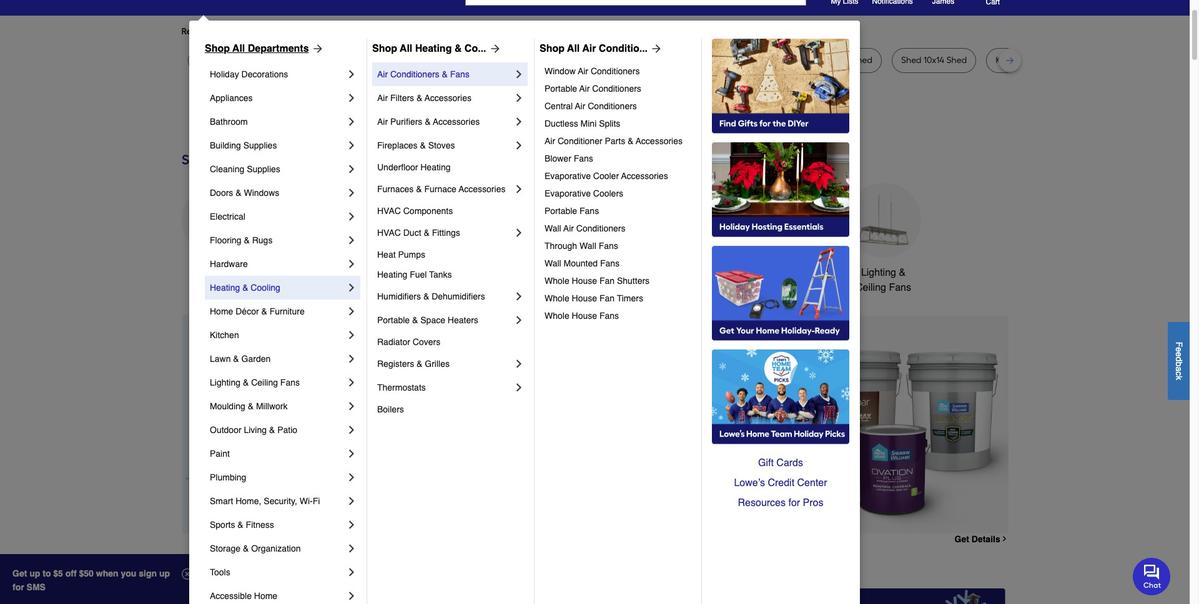 Task type: describe. For each thing, give the bounding box(es) containing it.
chevron right image for home décor & furniture
[[345, 305, 358, 318]]

you for recommended searches for you
[[295, 26, 310, 37]]

shed for shed 10x14 shed
[[901, 55, 922, 66]]

purifiers
[[390, 117, 423, 127]]

portable & space heaters
[[377, 315, 478, 325]]

get for get details
[[955, 535, 970, 545]]

& inside moulding & millwork link
[[248, 402, 254, 412]]

home décor & furniture link
[[210, 300, 345, 324]]

k
[[1174, 376, 1184, 380]]

hvac components
[[377, 206, 453, 216]]

evaporative coolers
[[545, 189, 624, 199]]

c
[[1174, 372, 1184, 376]]

accessories for furnaces & furnace accessories
[[459, 184, 506, 194]]

chevron right image for smart home, security, wi-fi
[[345, 495, 358, 508]]

& inside air purifiers & accessories link
[[425, 117, 431, 127]]

hvac for hvac components
[[377, 206, 401, 216]]

central air conditioners link
[[545, 97, 693, 115]]

whole for whole house fans
[[545, 311, 570, 321]]

air up ductless mini splits
[[575, 101, 586, 111]]

shed for shed outdoor storage
[[734, 55, 755, 66]]

evaporative cooler accessories
[[545, 171, 668, 181]]

house for timers
[[572, 294, 597, 304]]

evaporative cooler accessories link
[[545, 167, 693, 185]]

chevron right image for plumbing
[[345, 472, 358, 484]]

find gifts for the diyer. image
[[712, 39, 850, 134]]

chevron right image for humidifiers & dehumidifiers
[[513, 290, 525, 303]]

departments
[[248, 43, 309, 54]]

door
[[387, 55, 406, 66]]

refrigerator
[[465, 55, 512, 66]]

through
[[545, 241, 577, 251]]

lighting & ceiling fans button
[[846, 183, 921, 295]]

humidifiers & dehumidifiers
[[377, 292, 485, 302]]

& inside the doors & windows link
[[236, 188, 242, 198]]

chevron right image for lighting & ceiling fans
[[345, 377, 358, 389]]

arrow right image for shop all heating & co...
[[486, 42, 501, 55]]

wall air conditioners
[[545, 224, 626, 234]]

Search Query text field
[[466, 0, 750, 5]]

bathroom button
[[656, 183, 731, 280]]

recommended searches for you heading
[[181, 26, 1009, 38]]

& inside heating & cooling link
[[242, 283, 248, 293]]

& inside furnaces & furnace accessories link
[[416, 184, 422, 194]]

chevron right image for air purifiers & accessories
[[513, 116, 525, 128]]

flooring & rugs link
[[210, 229, 345, 252]]

accessible home
[[210, 592, 277, 602]]

chevron right image for moulding & millwork
[[345, 400, 358, 413]]

window
[[545, 66, 576, 76]]

chevron right image for paint
[[345, 448, 358, 460]]

lawn
[[210, 354, 231, 364]]

up to 35 percent off select grills and accessories. image
[[745, 589, 1006, 605]]

blower fans
[[545, 154, 593, 164]]

accessories inside evaporative cooler accessories "link"
[[621, 171, 668, 181]]

fireplaces & stoves link
[[377, 134, 513, 157]]

10x14
[[924, 55, 945, 66]]

air up central air conditioners
[[580, 84, 590, 94]]

doors & windows
[[210, 188, 279, 198]]

living
[[244, 425, 267, 435]]

scroll to item #3 image
[[702, 512, 732, 517]]

whole for whole house fan shutters
[[545, 276, 570, 286]]

outdoor living & patio
[[210, 425, 297, 435]]

wall air conditioners link
[[545, 220, 693, 237]]

chevron right image for outdoor living & patio
[[345, 424, 358, 437]]

arrow right image inside shop all departments link
[[309, 42, 324, 55]]

accessories inside the air conditioner parts & accessories link
[[636, 136, 683, 146]]

gift cards link
[[712, 454, 850, 474]]

registers & grilles link
[[377, 352, 513, 376]]

for inside get up to $5 off $50 when you sign up for sms
[[12, 583, 24, 593]]

heating & cooling link
[[210, 276, 345, 300]]

storage
[[792, 55, 824, 66]]

radiator covers
[[377, 337, 441, 347]]

free same-day delivery when you order 1 gallon or more of paint by 2 p m. image
[[403, 315, 1009, 534]]

patio
[[277, 425, 297, 435]]

quikrete
[[590, 55, 624, 66]]

up to 25 percent off select small appliances. image
[[465, 589, 725, 605]]

& inside lighting & ceiling fans link
[[243, 378, 249, 388]]

appliances link
[[210, 86, 345, 110]]

shop for shop all air conditio...
[[540, 43, 565, 54]]

chevron right image for kitchen
[[345, 329, 358, 342]]

chevron right image for hvac duct & fittings
[[513, 227, 525, 239]]

lighting & ceiling fans inside button
[[856, 267, 911, 294]]

toilet
[[541, 55, 562, 66]]

chevron right image for registers & grilles
[[513, 358, 525, 370]]

heating up furnace
[[421, 162, 451, 172]]

heating up the interior
[[415, 43, 452, 54]]

get up to 2 free select tools or batteries when you buy 1 with select purchases. image
[[184, 589, 445, 605]]

scroll to item #2 image
[[672, 512, 702, 517]]

& inside sports & fitness "link"
[[238, 520, 243, 530]]

wall for mounted
[[545, 259, 561, 269]]

boilers
[[377, 405, 404, 415]]

smart home
[[761, 267, 817, 279]]

tools inside button
[[302, 267, 326, 279]]

heat pumps link
[[377, 245, 525, 265]]

fan for timers
[[600, 294, 615, 304]]

off
[[65, 569, 77, 579]]

air left "filters"
[[377, 93, 388, 103]]

underfloor
[[377, 162, 418, 172]]

holiday decorations link
[[210, 62, 345, 86]]

appliances button
[[181, 183, 256, 280]]

ductless mini splits
[[545, 119, 621, 129]]

plumbing link
[[210, 466, 345, 490]]

air purifiers & accessories
[[377, 117, 480, 127]]

hvac for hvac duct & fittings
[[377, 228, 401, 238]]

chevron right image for thermostats
[[513, 382, 525, 394]]

& inside lighting & ceiling fans
[[899, 267, 906, 279]]

moulding & millwork
[[210, 402, 288, 412]]

air conditioners & fans link
[[377, 62, 513, 86]]

lowe's wishes you and your family a happy hanukkah. image
[[181, 106, 1009, 137]]

fireplaces
[[377, 141, 418, 151]]

moulding
[[210, 402, 245, 412]]

kitchen link
[[210, 324, 345, 347]]

lawn & garden link
[[210, 347, 345, 371]]

& inside the "hvac duct & fittings" "link"
[[424, 228, 430, 238]]

whole house fan timers
[[545, 294, 643, 304]]

sports
[[210, 520, 235, 530]]

& inside flooring & rugs link
[[244, 236, 250, 246]]

outdoor living & patio link
[[210, 419, 345, 442]]

décor
[[236, 307, 259, 317]]

hardie
[[653, 55, 680, 66]]

accessories for air filters & accessories
[[425, 93, 472, 103]]

tools button
[[276, 183, 351, 280]]

outdoor for outdoor living & patio
[[210, 425, 242, 435]]

supplies for building supplies
[[243, 141, 277, 151]]

chevron right image for storage & organization
[[345, 543, 358, 555]]

building supplies
[[210, 141, 277, 151]]

for left pros
[[789, 498, 800, 509]]

portable fans
[[545, 206, 599, 216]]

flooring & rugs
[[210, 236, 273, 246]]

gift cards
[[758, 458, 803, 469]]

bathroom inside button
[[672, 267, 715, 279]]

chevron right image for bathroom
[[345, 116, 358, 128]]

chevron right image for heating & cooling
[[345, 282, 358, 294]]

security,
[[264, 497, 297, 507]]

25 days of deals. don't miss deals every day. same-day delivery on in-stock orders placed by 2 p m. image
[[181, 315, 383, 534]]

through wall fans
[[545, 241, 618, 251]]

0 vertical spatial bathroom
[[210, 117, 248, 127]]

components
[[403, 206, 453, 216]]

1 vertical spatial lighting & ceiling fans
[[210, 378, 300, 388]]

house for shutters
[[572, 276, 597, 286]]

1 vertical spatial home
[[210, 307, 233, 317]]

air left purifiers
[[377, 117, 388, 127]]

deals
[[279, 556, 325, 576]]

evaporative for evaporative coolers
[[545, 189, 591, 199]]

fitness
[[246, 520, 274, 530]]

lowe's home team holiday picks. image
[[712, 350, 850, 445]]

chevron right image for hardware
[[345, 258, 358, 271]]

& inside the shop all heating & co... link
[[455, 43, 462, 54]]

& inside lawn & garden link
[[233, 354, 239, 364]]

& inside air conditioners & fans link
[[442, 69, 448, 79]]

chevron right image for air filters & accessories
[[513, 92, 525, 104]]

air filters & accessories link
[[377, 86, 513, 110]]

electrical
[[210, 212, 245, 222]]

accessible home link
[[210, 585, 345, 605]]

outdoor tools & equipment
[[563, 267, 635, 294]]

plumbing
[[210, 473, 246, 483]]

1 up from the left
[[29, 569, 40, 579]]

storage & organization link
[[210, 537, 345, 561]]

fans inside lighting & ceiling fans
[[889, 282, 911, 294]]

evaporative coolers link
[[545, 185, 693, 202]]

ceiling inside lighting & ceiling fans link
[[251, 378, 278, 388]]

chevron right image for portable & space heaters
[[513, 314, 525, 327]]

supplies for cleaning supplies
[[247, 164, 280, 174]]

heating down heat
[[377, 270, 407, 280]]

cooling
[[251, 283, 280, 293]]

air conditioners & fans
[[377, 69, 470, 79]]

cleaning supplies
[[210, 164, 280, 174]]

2 e from the top
[[1174, 352, 1184, 357]]

conditioners for wall air conditioners
[[577, 224, 626, 234]]

chevron right image for doors & windows
[[345, 187, 358, 199]]

lighting inside button
[[861, 267, 896, 279]]

fittings
[[432, 228, 460, 238]]

rugs
[[252, 236, 273, 246]]



Task type: locate. For each thing, give the bounding box(es) containing it.
0 vertical spatial ceiling
[[856, 282, 886, 294]]

faucets
[[504, 267, 540, 279]]

flooring
[[210, 236, 242, 246]]

wall for air
[[545, 224, 561, 234]]

more left 'suggestions'
[[320, 26, 340, 37]]

hardware link
[[210, 252, 345, 276]]

accessories up "hvac components" link
[[459, 184, 506, 194]]

ceiling inside lighting & ceiling fans
[[856, 282, 886, 294]]

portable fans link
[[545, 202, 693, 220]]

get inside get up to $5 off $50 when you sign up for sms
[[12, 569, 27, 579]]

chevron right image for cleaning supplies
[[345, 163, 358, 176]]

all inside shop all departments link
[[232, 43, 245, 54]]

f e e d b a c k button
[[1168, 322, 1190, 400]]

christmas decorations
[[382, 267, 436, 294]]

storage
[[210, 544, 241, 554]]

equipment
[[575, 282, 623, 294]]

accessories inside furnaces & furnace accessories link
[[459, 184, 506, 194]]

wall down wall air conditioners
[[580, 241, 596, 251]]

shop 25 days of deals by category image
[[181, 149, 1009, 170]]

1 horizontal spatial more
[[320, 26, 340, 37]]

1 horizontal spatial bathroom
[[672, 267, 715, 279]]

house
[[572, 276, 597, 286], [572, 294, 597, 304], [572, 311, 597, 321]]

doors & windows link
[[210, 181, 345, 205]]

heating down hardware
[[210, 283, 240, 293]]

sign
[[139, 569, 157, 579]]

conditioners down quikrete
[[591, 66, 640, 76]]

all inside shop all air conditio... link
[[567, 43, 580, 54]]

3 whole from the top
[[545, 311, 570, 321]]

all up window
[[567, 43, 580, 54]]

heating fuel tanks link
[[377, 265, 525, 285]]

house down "whole house fan timers"
[[572, 311, 597, 321]]

bathroom up building
[[210, 117, 248, 127]]

shop up door
[[372, 43, 397, 54]]

shop all heating & co... link
[[372, 41, 501, 56]]

conditioners for central air conditioners
[[588, 101, 637, 111]]

0 horizontal spatial bathroom
[[210, 117, 248, 127]]

0 horizontal spatial smart
[[210, 497, 233, 507]]

0 horizontal spatial more
[[181, 556, 223, 576]]

0 vertical spatial outdoor
[[563, 267, 599, 279]]

cooler
[[593, 171, 619, 181]]

home for smart home
[[790, 267, 817, 279]]

board
[[682, 55, 706, 66]]

outdoor
[[563, 267, 599, 279], [210, 425, 242, 435]]

0 vertical spatial appliances
[[210, 93, 253, 103]]

humidifiers & dehumidifiers link
[[377, 285, 513, 309]]

registers
[[377, 359, 414, 369]]

1 vertical spatial smart
[[210, 497, 233, 507]]

more for more great deals
[[181, 556, 223, 576]]

2 whole from the top
[[545, 294, 570, 304]]

1 horizontal spatial smart
[[761, 267, 787, 279]]

2 horizontal spatial home
[[790, 267, 817, 279]]

smart home, security, wi-fi
[[210, 497, 320, 507]]

all down recommended searches for you
[[232, 43, 245, 54]]

2 vertical spatial home
[[254, 592, 277, 602]]

fans
[[450, 69, 470, 79], [574, 154, 593, 164], [580, 206, 599, 216], [599, 241, 618, 251], [600, 259, 620, 269], [889, 282, 911, 294], [600, 311, 619, 321], [280, 378, 300, 388]]

portable up radiator
[[377, 315, 410, 325]]

decorations down shop all departments link
[[242, 69, 288, 79]]

d
[[1174, 357, 1184, 362]]

2 evaporative from the top
[[545, 189, 591, 199]]

you up shop all heating & co...
[[406, 26, 421, 37]]

accessories inside air filters & accessories link
[[425, 93, 472, 103]]

outdoor up equipment
[[563, 267, 599, 279]]

doors
[[210, 188, 233, 198]]

evaporative down blower fans
[[545, 171, 591, 181]]

1 horizontal spatial tools
[[302, 267, 326, 279]]

& inside portable & space heaters link
[[412, 315, 418, 325]]

2 arrow right image from the left
[[648, 42, 663, 55]]

2 vertical spatial whole
[[545, 311, 570, 321]]

decorations inside button
[[382, 282, 436, 294]]

1 shop from the left
[[205, 43, 230, 54]]

& inside humidifiers & dehumidifiers "link"
[[423, 292, 429, 302]]

tools down the storage
[[210, 568, 230, 578]]

2 fan from the top
[[600, 294, 615, 304]]

chevron right image for appliances
[[345, 92, 358, 104]]

kitchen inside button
[[468, 267, 501, 279]]

you up the departments
[[295, 26, 310, 37]]

0 horizontal spatial ceiling
[[251, 378, 278, 388]]

you for more suggestions for you
[[406, 26, 421, 37]]

shed right 10x14
[[947, 55, 967, 66]]

chevron right image
[[513, 92, 525, 104], [345, 139, 358, 152], [513, 139, 525, 152], [513, 183, 525, 196], [345, 211, 358, 223], [345, 234, 358, 247], [345, 258, 358, 271], [345, 282, 358, 294], [513, 290, 525, 303], [345, 305, 358, 318], [345, 377, 358, 389], [513, 382, 525, 394], [345, 472, 358, 484], [345, 495, 358, 508], [345, 543, 358, 555]]

1 horizontal spatial you
[[406, 26, 421, 37]]

1 horizontal spatial home
[[254, 592, 277, 602]]

portable for portable fans
[[545, 206, 577, 216]]

air up portable air conditioners
[[578, 66, 589, 76]]

portable down window
[[545, 84, 577, 94]]

chevron right image for tools
[[345, 567, 358, 579]]

chevron right image for accessible home
[[345, 590, 358, 603]]

0 horizontal spatial tools
[[210, 568, 230, 578]]

shop for shop all heating & co...
[[372, 43, 397, 54]]

accessories right the parts
[[636, 136, 683, 146]]

lowe's
[[734, 478, 765, 489]]

fan for shutters
[[600, 276, 615, 286]]

0 horizontal spatial lighting
[[210, 378, 241, 388]]

3 house from the top
[[572, 311, 597, 321]]

up left to
[[29, 569, 40, 579]]

1 vertical spatial kitchen
[[210, 330, 239, 340]]

appliances
[[210, 93, 253, 103], [195, 267, 243, 279]]

house down wall mounted fans
[[572, 276, 597, 286]]

house up whole house fans
[[572, 294, 597, 304]]

conditioners down 'portable fans' link
[[577, 224, 626, 234]]

0 vertical spatial portable
[[545, 84, 577, 94]]

chevron right image for furnaces & furnace accessories
[[513, 183, 525, 196]]

hvac up heat
[[377, 228, 401, 238]]

resources for pros
[[738, 498, 824, 509]]

door interior
[[387, 55, 436, 66]]

through wall fans link
[[545, 237, 693, 255]]

0 horizontal spatial you
[[295, 26, 310, 37]]

chevron right image for lawn & garden
[[345, 353, 358, 365]]

outdoor for outdoor tools & equipment
[[563, 267, 599, 279]]

evaporative for evaporative cooler accessories
[[545, 171, 591, 181]]

air down portable fans on the left top of page
[[564, 224, 574, 234]]

portable down evaporative coolers
[[545, 206, 577, 216]]

1 fan from the top
[[600, 276, 615, 286]]

0 vertical spatial supplies
[[243, 141, 277, 151]]

building
[[210, 141, 241, 151]]

all up door interior
[[400, 43, 412, 54]]

2 shop from the left
[[372, 43, 397, 54]]

you
[[121, 569, 136, 579]]

1 horizontal spatial up
[[159, 569, 170, 579]]

accessories for air purifiers & accessories
[[433, 117, 480, 127]]

shop down recommended
[[205, 43, 230, 54]]

2 up from the left
[[159, 569, 170, 579]]

f
[[1174, 342, 1184, 347]]

gift
[[758, 458, 774, 469]]

1 horizontal spatial lighting
[[861, 267, 896, 279]]

1 all from the left
[[232, 43, 245, 54]]

appliances down holiday
[[210, 93, 253, 103]]

whole up whole house fans
[[545, 294, 570, 304]]

1 vertical spatial decorations
[[382, 282, 436, 294]]

central
[[545, 101, 573, 111]]

arrow right image
[[486, 42, 501, 55], [648, 42, 663, 55]]

1 vertical spatial ceiling
[[251, 378, 278, 388]]

boilers link
[[377, 400, 525, 420]]

wall down through
[[545, 259, 561, 269]]

air up blower
[[545, 136, 555, 146]]

conditioners for portable air conditioners
[[592, 84, 642, 94]]

0 vertical spatial whole
[[545, 276, 570, 286]]

all for air
[[567, 43, 580, 54]]

3 all from the left
[[567, 43, 580, 54]]

more suggestions for you
[[320, 26, 421, 37]]

portable inside 'portable fans' link
[[545, 206, 577, 216]]

1 e from the top
[[1174, 347, 1184, 352]]

whole
[[545, 276, 570, 286], [545, 294, 570, 304], [545, 311, 570, 321]]

1 vertical spatial supplies
[[247, 164, 280, 174]]

conditioners down door interior
[[390, 69, 440, 79]]

0 horizontal spatial kitchen
[[210, 330, 239, 340]]

smart inside smart home button
[[761, 267, 787, 279]]

tools up equipment
[[602, 267, 625, 279]]

get left the details
[[955, 535, 970, 545]]

smart for smart home, security, wi-fi
[[210, 497, 233, 507]]

decorations down heating fuel tanks
[[382, 282, 436, 294]]

air down door
[[377, 69, 388, 79]]

chevron right image for air conditioners & fans
[[513, 68, 525, 81]]

3 shop from the left
[[540, 43, 565, 54]]

decorations inside "link"
[[242, 69, 288, 79]]

arrow right image up air conditioners & fans link
[[486, 42, 501, 55]]

e up d
[[1174, 347, 1184, 352]]

hvac
[[377, 206, 401, 216], [377, 228, 401, 238]]

accessories up evaporative coolers link
[[621, 171, 668, 181]]

more down the storage
[[181, 556, 223, 576]]

0 vertical spatial home
[[790, 267, 817, 279]]

1 vertical spatial wall
[[580, 241, 596, 251]]

shop all departments
[[205, 43, 309, 54]]

3 shed from the left
[[901, 55, 922, 66]]

conditioners up the central air conditioners link
[[592, 84, 642, 94]]

wall up through
[[545, 224, 561, 234]]

2 house from the top
[[572, 294, 597, 304]]

& inside 'home décor & furniture' link
[[261, 307, 267, 317]]

chevron right image
[[345, 68, 358, 81], [513, 68, 525, 81], [345, 92, 358, 104], [345, 116, 358, 128], [513, 116, 525, 128], [345, 163, 358, 176], [345, 187, 358, 199], [513, 227, 525, 239], [513, 314, 525, 327], [345, 329, 358, 342], [345, 353, 358, 365], [513, 358, 525, 370], [345, 400, 358, 413], [345, 424, 358, 437], [345, 448, 358, 460], [345, 519, 358, 532], [1001, 536, 1009, 544], [345, 567, 358, 579], [345, 590, 358, 603]]

outdoor down moulding at the bottom left of the page
[[210, 425, 242, 435]]

shed for shed
[[852, 55, 873, 66]]

0 horizontal spatial all
[[232, 43, 245, 54]]

for up the departments
[[282, 26, 293, 37]]

fuel
[[410, 270, 427, 280]]

1 vertical spatial lighting
[[210, 378, 241, 388]]

0 horizontal spatial lighting & ceiling fans
[[210, 378, 300, 388]]

accessories up air purifiers & accessories link
[[425, 93, 472, 103]]

whole down mounted at the left top
[[545, 276, 570, 286]]

0 vertical spatial hvac
[[377, 206, 401, 216]]

get your home holiday-ready. image
[[712, 246, 850, 341]]

1 hvac from the top
[[377, 206, 401, 216]]

1 vertical spatial fan
[[600, 294, 615, 304]]

2 horizontal spatial all
[[567, 43, 580, 54]]

0 vertical spatial more
[[320, 26, 340, 37]]

1 vertical spatial outdoor
[[210, 425, 242, 435]]

& inside storage & organization link
[[243, 544, 249, 554]]

searches
[[243, 26, 280, 37]]

arrow right image left board
[[648, 42, 663, 55]]

chevron right image for holiday decorations
[[345, 68, 358, 81]]

conditioners for window air conditioners
[[591, 66, 640, 76]]

1 horizontal spatial lighting & ceiling fans
[[856, 267, 911, 294]]

1 whole from the top
[[545, 276, 570, 286]]

1 evaporative from the top
[[545, 171, 591, 181]]

hvac duct & fittings
[[377, 228, 460, 238]]

splits
[[599, 119, 621, 129]]

portable for portable air conditioners
[[545, 84, 577, 94]]

chat invite button image
[[1133, 558, 1171, 596]]

all inside the shop all heating & co... link
[[400, 43, 412, 54]]

smart inside smart home, security, wi-fi link
[[210, 497, 233, 507]]

None search field
[[465, 0, 806, 17]]

arrow right image for shop all air conditio...
[[648, 42, 663, 55]]

appliances inside button
[[195, 267, 243, 279]]

lawn & garden
[[210, 354, 271, 364]]

get up sms
[[12, 569, 27, 579]]

electrical link
[[210, 205, 345, 229]]

you inside the more suggestions for you link
[[406, 26, 421, 37]]

0 vertical spatial evaporative
[[545, 171, 591, 181]]

0 vertical spatial lighting & ceiling fans
[[856, 267, 911, 294]]

1 vertical spatial more
[[181, 556, 223, 576]]

& inside outdoor living & patio link
[[269, 425, 275, 435]]

get for get up to $5 off $50 when you sign up for sms
[[12, 569, 27, 579]]

0 horizontal spatial outdoor
[[210, 425, 242, 435]]

1 you from the left
[[295, 26, 310, 37]]

shed left outdoor
[[734, 55, 755, 66]]

tools up furniture
[[302, 267, 326, 279]]

lowe's credit center link
[[712, 474, 850, 494]]

chevron right image inside the get details link
[[1001, 536, 1009, 544]]

e up b
[[1174, 352, 1184, 357]]

arrow right image
[[309, 42, 324, 55], [985, 425, 998, 437]]

0 horizontal spatial decorations
[[242, 69, 288, 79]]

& inside air filters & accessories link
[[417, 93, 423, 103]]

0 vertical spatial decorations
[[242, 69, 288, 79]]

ductless mini splits link
[[545, 115, 693, 132]]

kitchen up lawn
[[210, 330, 239, 340]]

1 horizontal spatial shop
[[372, 43, 397, 54]]

1 horizontal spatial all
[[400, 43, 412, 54]]

arrow right image inside the shop all heating & co... link
[[486, 42, 501, 55]]

0 horizontal spatial up
[[29, 569, 40, 579]]

shed left 10x14
[[901, 55, 922, 66]]

shop up the toilet
[[540, 43, 565, 54]]

2 all from the left
[[400, 43, 412, 54]]

outdoor inside outdoor tools & equipment
[[563, 267, 599, 279]]

chevron right image for fireplaces & stoves
[[513, 139, 525, 152]]

2 horizontal spatial shop
[[540, 43, 565, 54]]

fireplaces & stoves
[[377, 141, 455, 151]]

conditio...
[[599, 43, 648, 54]]

0 vertical spatial arrow right image
[[309, 42, 324, 55]]

all for departments
[[232, 43, 245, 54]]

supplies up windows
[[247, 164, 280, 174]]

0 horizontal spatial arrow right image
[[309, 42, 324, 55]]

hardie board
[[653, 55, 706, 66]]

fan
[[600, 276, 615, 286], [600, 294, 615, 304]]

conditioner
[[558, 136, 603, 146]]

1 vertical spatial portable
[[545, 206, 577, 216]]

more for more suggestions for you
[[320, 26, 340, 37]]

accessories inside air purifiers & accessories link
[[433, 117, 480, 127]]

great
[[228, 556, 274, 576]]

whole for whole house fan timers
[[545, 294, 570, 304]]

home inside button
[[790, 267, 817, 279]]

hvac inside "link"
[[377, 228, 401, 238]]

2 vertical spatial house
[[572, 311, 597, 321]]

holiday hosting essentials. image
[[712, 142, 850, 237]]

0 horizontal spatial get
[[12, 569, 27, 579]]

1 arrow right image from the left
[[486, 42, 501, 55]]

1 shed from the left
[[734, 55, 755, 66]]

fan up whole house fan timers link
[[600, 276, 615, 286]]

decorations for christmas
[[382, 282, 436, 294]]

0 vertical spatial lighting
[[861, 267, 896, 279]]

2 vertical spatial wall
[[545, 259, 561, 269]]

0 vertical spatial wall
[[545, 224, 561, 234]]

shop for shop all departments
[[205, 43, 230, 54]]

chevron right image for sports & fitness
[[345, 519, 358, 532]]

1 horizontal spatial outdoor
[[563, 267, 599, 279]]

1 horizontal spatial arrow right image
[[985, 425, 998, 437]]

ductless
[[545, 119, 578, 129]]

1 vertical spatial evaporative
[[545, 189, 591, 199]]

& inside the air conditioner parts & accessories link
[[628, 136, 634, 146]]

1 vertical spatial appliances
[[195, 267, 243, 279]]

heaters
[[448, 315, 478, 325]]

0 vertical spatial kitchen
[[468, 267, 501, 279]]

1 vertical spatial bathroom
[[672, 267, 715, 279]]

dehumidifiers
[[432, 292, 485, 302]]

recommended
[[181, 26, 242, 37]]

fan down equipment
[[600, 294, 615, 304]]

whole down "whole house fan timers"
[[545, 311, 570, 321]]

1 vertical spatial get
[[12, 569, 27, 579]]

get details
[[955, 535, 1001, 545]]

1 horizontal spatial kitchen
[[468, 267, 501, 279]]

central air conditioners
[[545, 101, 637, 111]]

appliances up 'heating & cooling'
[[195, 267, 243, 279]]

you
[[295, 26, 310, 37], [406, 26, 421, 37]]

1 vertical spatial whole
[[545, 294, 570, 304]]

& inside outdoor tools & equipment
[[628, 267, 635, 279]]

furnace
[[424, 184, 457, 194]]

to
[[43, 569, 51, 579]]

& inside registers & grilles link
[[417, 359, 423, 369]]

chevron right image for flooring & rugs
[[345, 234, 358, 247]]

furnaces & furnace accessories
[[377, 184, 506, 194]]

parts
[[605, 136, 625, 146]]

0 horizontal spatial arrow right image
[[486, 42, 501, 55]]

supplies up 'cleaning supplies'
[[243, 141, 277, 151]]

bathroom right shutters
[[672, 267, 715, 279]]

conditioners up splits
[[588, 101, 637, 111]]

tanks
[[429, 270, 452, 280]]

1 house from the top
[[572, 276, 597, 286]]

0 horizontal spatial home
[[210, 307, 233, 317]]

home for accessible home
[[254, 592, 277, 602]]

interior
[[408, 55, 436, 66]]

2 you from the left
[[406, 26, 421, 37]]

portable for portable & space heaters
[[377, 315, 410, 325]]

1 horizontal spatial get
[[955, 535, 970, 545]]

0 horizontal spatial shop
[[205, 43, 230, 54]]

timers
[[617, 294, 643, 304]]

accessories up fireplaces & stoves link
[[433, 117, 480, 127]]

kitchen for kitchen faucets
[[468, 267, 501, 279]]

space
[[421, 315, 445, 325]]

1 vertical spatial hvac
[[377, 228, 401, 238]]

0 vertical spatial fan
[[600, 276, 615, 286]]

chevron right image for electrical
[[345, 211, 358, 223]]

shed right storage
[[852, 55, 873, 66]]

decorations for holiday
[[242, 69, 288, 79]]

heat
[[377, 250, 396, 260]]

smart for smart home
[[761, 267, 787, 279]]

kitchen up dehumidifiers
[[468, 267, 501, 279]]

whole house fan timers link
[[545, 290, 693, 307]]

1 horizontal spatial arrow right image
[[648, 42, 663, 55]]

2 hvac from the top
[[377, 228, 401, 238]]

1 vertical spatial house
[[572, 294, 597, 304]]

wall mounted fans
[[545, 259, 620, 269]]

lowe's credit center
[[734, 478, 827, 489]]

for
[[282, 26, 293, 37], [393, 26, 404, 37], [789, 498, 800, 509], [12, 583, 24, 593]]

storage & organization
[[210, 544, 301, 554]]

chevron right image for building supplies
[[345, 139, 358, 152]]

paint link
[[210, 442, 345, 466]]

arrow right image inside shop all air conditio... link
[[648, 42, 663, 55]]

kitchen for kitchen
[[210, 330, 239, 340]]

& inside fireplaces & stoves link
[[420, 141, 426, 151]]

0 vertical spatial smart
[[761, 267, 787, 279]]

for left sms
[[12, 583, 24, 593]]

up right sign
[[159, 569, 170, 579]]

1 horizontal spatial ceiling
[[856, 282, 886, 294]]

more inside recommended searches for you heading
[[320, 26, 340, 37]]

hvac down furnaces
[[377, 206, 401, 216]]

tools link
[[210, 561, 345, 585]]

0 vertical spatial house
[[572, 276, 597, 286]]

1 horizontal spatial decorations
[[382, 282, 436, 294]]

tools inside outdoor tools & equipment
[[602, 267, 625, 279]]

whole house fans
[[545, 311, 619, 321]]

whole house fan shutters
[[545, 276, 650, 286]]

all for heating
[[400, 43, 412, 54]]

0 vertical spatial get
[[955, 535, 970, 545]]

1 vertical spatial arrow right image
[[985, 425, 998, 437]]

portable inside portable air conditioners link
[[545, 84, 577, 94]]

air conditioner parts & accessories link
[[545, 132, 693, 150]]

2 shed from the left
[[852, 55, 873, 66]]

portable inside portable & space heaters link
[[377, 315, 410, 325]]

for up door
[[393, 26, 404, 37]]

2 vertical spatial portable
[[377, 315, 410, 325]]

evaporative inside "link"
[[545, 171, 591, 181]]

heating fuel tanks
[[377, 270, 452, 280]]

air down recommended searches for you heading
[[583, 43, 596, 54]]

2 horizontal spatial tools
[[602, 267, 625, 279]]

4 shed from the left
[[947, 55, 967, 66]]

evaporative up portable fans on the left top of page
[[545, 189, 591, 199]]



Task type: vqa. For each thing, say whether or not it's contained in the screenshot.
with
no



